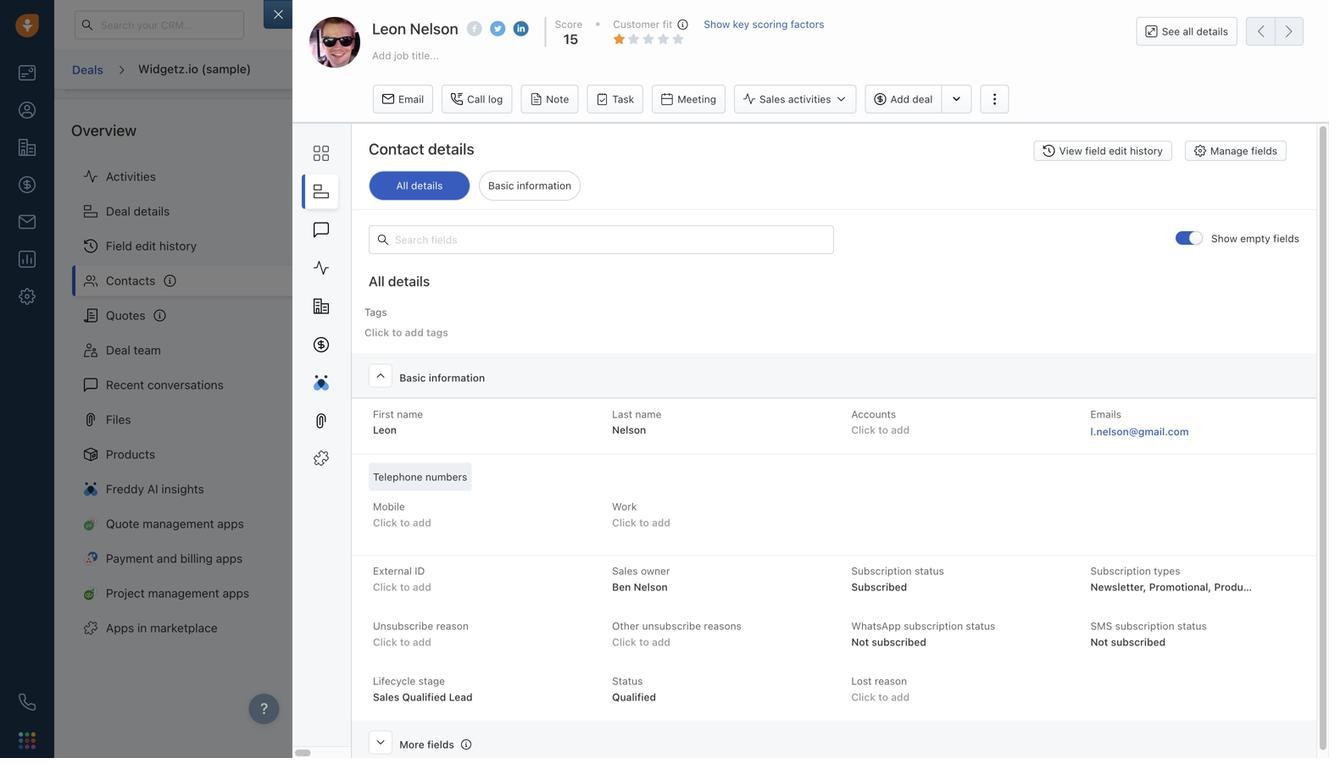 Task type: describe. For each thing, give the bounding box(es) containing it.
management for project
[[148, 586, 219, 600]]

overview
[[71, 121, 137, 139]]

unsubscribe
[[373, 621, 433, 632]]

conversations
[[147, 378, 224, 392]]

manage fields button
[[1185, 141, 1287, 161]]

show key scoring factors
[[704, 18, 824, 30]]

and
[[157, 552, 177, 566]]

1 vertical spatial fields
[[1273, 232, 1299, 244]]

qualified inside lifecycle stage sales qualified lead
[[402, 692, 446, 703]]

click inside other unsubscribe reasons click to add
[[612, 636, 636, 648]]

contact
[[1254, 125, 1290, 136]]

show for show empty fields
[[1211, 232, 1237, 244]]

to inside unsubscribe reason click to add
[[400, 636, 410, 648]]

payment
[[106, 552, 153, 566]]

sales inside lifecycle stage sales qualified lead
[[373, 692, 399, 703]]

details right contact
[[428, 140, 474, 158]]

sales owner ben nelson
[[612, 566, 670, 593]]

work click to add
[[612, 501, 670, 529]]

facebook circled image
[[467, 20, 482, 38]]

external id click to add
[[373, 566, 431, 593]]

see all details
[[1162, 25, 1228, 37]]

types
[[1154, 566, 1180, 577]]

score
[[555, 18, 583, 30]]

add inside work click to add
[[652, 517, 670, 529]]

widgetz.io (sample)
[[138, 62, 251, 76]]

mobile
[[373, 501, 405, 513]]

field
[[1085, 145, 1106, 157]]

freddy ai insights
[[106, 482, 204, 496]]

to inside the accounts click to add
[[878, 424, 888, 436]]

Search fields text field
[[369, 225, 834, 254]]

sales for sales activities
[[760, 93, 785, 105]]

(sample)
[[201, 62, 251, 76]]

add contact
[[1232, 125, 1290, 136]]

field edit history
[[106, 239, 197, 253]]

0 vertical spatial leon
[[372, 19, 406, 38]]

0 vertical spatial all
[[396, 180, 408, 192]]

0 vertical spatial all details
[[396, 180, 443, 192]]

call log
[[467, 93, 503, 105]]

reason for lost reason
[[875, 676, 907, 688]]

details down the contact details
[[411, 180, 443, 192]]

all
[[1183, 25, 1194, 37]]

1 vertical spatial all details
[[369, 273, 430, 289]]

l.nelson@gmail.com link
[[1091, 424, 1189, 440]]

emails
[[1091, 409, 1121, 420]]

files
[[106, 413, 131, 427]]

subscription types
[[1091, 566, 1180, 577]]

status inside subscription status subscribed
[[915, 566, 944, 577]]

sales for sales owner ben nelson
[[612, 566, 638, 577]]

subscription for subscription status subscribed
[[851, 566, 912, 577]]

add inside external id click to add
[[413, 581, 431, 593]]

title...
[[412, 50, 439, 61]]

marketplace
[[150, 621, 218, 635]]

management for quote
[[143, 517, 214, 531]]

0 horizontal spatial contacts
[[106, 274, 155, 288]]

add job title...
[[372, 50, 439, 61]]

click inside the accounts click to add
[[851, 424, 876, 436]]

details inside button
[[1196, 25, 1228, 37]]

0 vertical spatial tags
[[364, 306, 387, 318]]

in
[[137, 621, 147, 635]]

nelson inside last name nelson
[[612, 424, 646, 436]]

leon inside first name leon
[[373, 424, 397, 436]]

subscription for whatsapp
[[904, 621, 963, 632]]

emails l.nelson@gmail.com
[[1091, 409, 1189, 438]]

whatsapp subscription status not subscribed
[[851, 621, 995, 648]]

add inside the accounts click to add
[[891, 424, 910, 436]]

0 horizontal spatial information
[[429, 372, 485, 384]]

sms
[[1091, 621, 1112, 632]]

to inside lost reason click to add
[[878, 692, 888, 703]]

id
[[415, 566, 425, 577]]

owner
[[641, 566, 670, 577]]

see
[[1162, 25, 1180, 37]]

apps for project management apps
[[223, 586, 249, 600]]

status for sms
[[1177, 621, 1207, 632]]

ben
[[612, 581, 631, 593]]

tags click to add tags
[[364, 306, 448, 339]]

email
[[398, 93, 424, 105]]

apps
[[106, 621, 134, 635]]

widgetz.io
[[138, 62, 198, 76]]

add deal
[[891, 93, 933, 105]]

see all details button
[[1136, 17, 1238, 46]]

status
[[612, 676, 643, 688]]

factors
[[791, 18, 824, 30]]

add for add job title...
[[372, 50, 391, 61]]

add for add contact
[[1232, 125, 1251, 136]]

linkedin circled image
[[513, 20, 529, 38]]

unsubscribe
[[642, 621, 701, 632]]

details up the tags click to add tags at the top left
[[388, 273, 430, 289]]

job
[[394, 50, 409, 61]]

payment and billing apps
[[106, 552, 243, 566]]

call log button
[[442, 85, 512, 114]]

view
[[1059, 145, 1082, 157]]

last name nelson
[[612, 409, 662, 436]]

subscribed for whatsapp
[[872, 636, 926, 648]]

note
[[546, 93, 569, 105]]

lost
[[851, 676, 872, 688]]

add inside unsubscribe reason click to add
[[413, 636, 431, 648]]

quotes
[[106, 308, 145, 322]]

lost reason click to add
[[851, 676, 910, 703]]

deal
[[912, 93, 933, 105]]

last
[[612, 409, 633, 420]]

history inside "view field edit history" button
[[1130, 145, 1163, 157]]

meeting
[[677, 93, 716, 105]]

activities
[[788, 93, 831, 105]]

15
[[563, 31, 578, 47]]

name for leon
[[397, 409, 423, 420]]

fields for more fields
[[427, 739, 454, 751]]

name for nelson
[[635, 409, 662, 420]]

task
[[612, 93, 634, 105]]

deals link
[[71, 57, 104, 83]]

external
[[373, 566, 412, 577]]

reasons
[[704, 621, 742, 632]]

phone element
[[10, 686, 44, 720]]

email button
[[373, 85, 433, 114]]

deal team
[[106, 343, 161, 357]]

team
[[134, 343, 161, 357]]



Task type: locate. For each thing, give the bounding box(es) containing it.
1 horizontal spatial name
[[635, 409, 662, 420]]

2 deal from the top
[[106, 343, 130, 357]]

0 vertical spatial history
[[1130, 145, 1163, 157]]

1 horizontal spatial show
[[1211, 232, 1237, 244]]

fields for manage fields
[[1251, 145, 1277, 157]]

management up "payment and billing apps"
[[143, 517, 214, 531]]

apps up "payment and billing apps"
[[217, 517, 244, 531]]

to up 'first'
[[392, 327, 402, 339]]

all down contact
[[396, 180, 408, 192]]

2 vertical spatial sales
[[373, 692, 399, 703]]

1 horizontal spatial all
[[396, 180, 408, 192]]

click inside external id click to add
[[373, 581, 397, 593]]

1 vertical spatial basic information
[[399, 372, 485, 384]]

fields down add contact
[[1251, 145, 1277, 157]]

sales
[[760, 93, 785, 105], [612, 566, 638, 577], [373, 692, 399, 703]]

qualified down stage
[[402, 692, 446, 703]]

qualified down status
[[612, 692, 656, 703]]

apps down "payment and billing apps"
[[223, 586, 249, 600]]

1 horizontal spatial reason
[[875, 676, 907, 688]]

stage
[[418, 676, 445, 688]]

subscription right whatsapp
[[904, 621, 963, 632]]

add inside other unsubscribe reasons click to add
[[652, 636, 670, 648]]

lifecycle stage sales qualified lead
[[373, 676, 473, 703]]

show left empty
[[1211, 232, 1237, 244]]

nelson
[[410, 19, 458, 38], [612, 424, 646, 436], [634, 581, 668, 593]]

all details down the contact details
[[396, 180, 443, 192]]

to
[[392, 327, 402, 339], [878, 424, 888, 436], [400, 517, 410, 529], [639, 517, 649, 529], [400, 581, 410, 593], [400, 636, 410, 648], [639, 636, 649, 648], [878, 692, 888, 703]]

0 vertical spatial edit
[[1109, 145, 1127, 157]]

deals
[[72, 63, 103, 77]]

basic information
[[488, 180, 571, 192], [399, 372, 485, 384]]

0 horizontal spatial basic information
[[399, 372, 485, 384]]

subscription right sms
[[1115, 621, 1175, 632]]

subscription inside sms subscription status not subscribed
[[1115, 621, 1175, 632]]

1 vertical spatial nelson
[[612, 424, 646, 436]]

0 vertical spatial management
[[143, 517, 214, 531]]

manage fields
[[1210, 145, 1277, 157]]

1 vertical spatial all
[[369, 273, 385, 289]]

subscription
[[904, 621, 963, 632], [1115, 621, 1175, 632]]

name
[[397, 409, 423, 420], [635, 409, 662, 420]]

0 horizontal spatial status
[[915, 566, 944, 577]]

0 horizontal spatial qualified
[[402, 692, 446, 703]]

subscribed for sms
[[1111, 636, 1166, 648]]

0 horizontal spatial add
[[372, 50, 391, 61]]

fields right "more"
[[427, 739, 454, 751]]

ai
[[147, 482, 158, 496]]

fields inside button
[[1251, 145, 1277, 157]]

2 vertical spatial fields
[[427, 739, 454, 751]]

history right field
[[1130, 145, 1163, 157]]

0 vertical spatial show
[[704, 18, 730, 30]]

information up search fields text box
[[517, 180, 571, 192]]

1 vertical spatial tags
[[426, 327, 448, 339]]

to up "owner"
[[639, 517, 649, 529]]

add inside the tags click to add tags
[[405, 327, 424, 339]]

quote
[[106, 517, 139, 531]]

0 horizontal spatial subscribed
[[872, 636, 926, 648]]

1 horizontal spatial contacts
[[418, 115, 482, 133]]

status qualified
[[612, 676, 656, 703]]

subscription for sms
[[1115, 621, 1175, 632]]

apps for quote management apps
[[217, 517, 244, 531]]

reason right 'unsubscribe'
[[436, 621, 469, 632]]

subscribed down whatsapp
[[872, 636, 926, 648]]

dialog
[[264, 0, 1329, 759]]

subscription inside subscription status subscribed
[[851, 566, 912, 577]]

meeting button
[[652, 85, 726, 114]]

history
[[1130, 145, 1163, 157], [159, 239, 197, 253]]

lifecycle
[[373, 676, 416, 688]]

contacts down call
[[418, 115, 482, 133]]

sales left activities
[[760, 93, 785, 105]]

edit
[[1109, 145, 1127, 157], [135, 239, 156, 253]]

1 horizontal spatial subscribed
[[1111, 636, 1166, 648]]

1 vertical spatial apps
[[216, 552, 243, 566]]

mng settings image
[[367, 122, 379, 134]]

field
[[106, 239, 132, 253]]

click down external
[[373, 581, 397, 593]]

contacts
[[418, 115, 482, 133], [106, 274, 155, 288]]

show for show key scoring factors
[[704, 18, 730, 30]]

phone image
[[19, 694, 36, 711]]

add
[[405, 327, 424, 339], [891, 424, 910, 436], [413, 517, 431, 529], [652, 517, 670, 529], [413, 581, 431, 593], [413, 636, 431, 648], [652, 636, 670, 648], [891, 692, 910, 703]]

sales up 'ben'
[[612, 566, 638, 577]]

details up field edit history on the left top of the page
[[134, 204, 170, 218]]

to inside the tags click to add tags
[[392, 327, 402, 339]]

history down deal details
[[159, 239, 197, 253]]

1 deal from the top
[[106, 204, 130, 218]]

products
[[106, 447, 155, 461]]

name right 'first'
[[397, 409, 423, 420]]

subscribed down sms
[[1111, 636, 1166, 648]]

0 horizontal spatial subscription
[[851, 566, 912, 577]]

to inside work click to add
[[639, 517, 649, 529]]

management up marketplace
[[148, 586, 219, 600]]

contact
[[369, 140, 424, 158]]

add up manage fields
[[1232, 125, 1251, 136]]

reason inside lost reason click to add
[[875, 676, 907, 688]]

name inside last name nelson
[[635, 409, 662, 420]]

2 subscribed from the left
[[1111, 636, 1166, 648]]

basic
[[488, 180, 514, 192], [399, 372, 426, 384]]

deal left team
[[106, 343, 130, 357]]

more fields
[[399, 739, 454, 751]]

send email image
[[1161, 18, 1173, 32]]

l.nelson@gmail.com
[[1091, 426, 1189, 438]]

1 subscribed from the left
[[872, 636, 926, 648]]

0 vertical spatial deal
[[106, 204, 130, 218]]

2 vertical spatial apps
[[223, 586, 249, 600]]

1 horizontal spatial status
[[966, 621, 995, 632]]

1 vertical spatial leon
[[373, 424, 397, 436]]

click up 'first'
[[364, 327, 389, 339]]

0 vertical spatial basic information
[[488, 180, 571, 192]]

what's new image
[[1206, 20, 1218, 32]]

2 subscription from the left
[[1115, 621, 1175, 632]]

reason right the lost
[[875, 676, 907, 688]]

nelson inside sales owner ben nelson
[[634, 581, 668, 593]]

twitter circled image
[[490, 20, 505, 38]]

details right all
[[1196, 25, 1228, 37]]

click down mobile
[[373, 517, 397, 529]]

0 vertical spatial add
[[372, 50, 391, 61]]

fit
[[663, 18, 673, 30]]

status inside sms subscription status not subscribed
[[1177, 621, 1207, 632]]

freshworks switcher image
[[19, 733, 36, 750]]

0 vertical spatial contacts
[[418, 115, 482, 133]]

subscription for subscription types
[[1091, 566, 1151, 577]]

not inside sms subscription status not subscribed
[[1091, 636, 1108, 648]]

1 horizontal spatial add
[[891, 93, 910, 105]]

1 vertical spatial add
[[891, 93, 910, 105]]

leon up job
[[372, 19, 406, 38]]

1 horizontal spatial basic information
[[488, 180, 571, 192]]

add contact button
[[1206, 116, 1299, 145]]

0 vertical spatial nelson
[[410, 19, 458, 38]]

not for sms subscription status not subscribed
[[1091, 636, 1108, 648]]

add inside mobile click to add
[[413, 517, 431, 529]]

0 vertical spatial reason
[[436, 621, 469, 632]]

sales down lifecycle
[[373, 692, 399, 703]]

2 not from the left
[[1091, 636, 1108, 648]]

1 vertical spatial deal
[[106, 343, 130, 357]]

2 horizontal spatial status
[[1177, 621, 1207, 632]]

nelson down "owner"
[[634, 581, 668, 593]]

Search your CRM... text field
[[75, 11, 244, 39]]

subscription up the subscribed
[[851, 566, 912, 577]]

to inside other unsubscribe reasons click to add
[[639, 636, 649, 648]]

1 subscription from the left
[[904, 621, 963, 632]]

click inside the tags click to add tags
[[364, 327, 389, 339]]

0 vertical spatial basic
[[488, 180, 514, 192]]

1 horizontal spatial subscription
[[1091, 566, 1151, 577]]

information
[[517, 180, 571, 192], [429, 372, 485, 384]]

mobile click to add
[[373, 501, 431, 529]]

1 vertical spatial contacts
[[106, 274, 155, 288]]

show empty fields
[[1211, 232, 1299, 244]]

contact details
[[369, 140, 474, 158]]

leon down 'first'
[[373, 424, 397, 436]]

0 horizontal spatial reason
[[436, 621, 469, 632]]

sales inside sales owner ben nelson
[[612, 566, 638, 577]]

0 vertical spatial apps
[[217, 517, 244, 531]]

project management apps
[[106, 586, 249, 600]]

all up the tags click to add tags at the top left
[[369, 273, 385, 289]]

1 horizontal spatial basic
[[488, 180, 514, 192]]

name right 'last'
[[635, 409, 662, 420]]

subscription status subscribed
[[851, 566, 944, 593]]

2 horizontal spatial add
[[1232, 125, 1251, 136]]

click down work
[[612, 517, 636, 529]]

work
[[612, 501, 637, 513]]

0 horizontal spatial history
[[159, 239, 197, 253]]

deal details
[[106, 204, 170, 218]]

subscribed
[[851, 581, 907, 593]]

activities
[[106, 169, 156, 183]]

0 horizontal spatial subscription
[[904, 621, 963, 632]]

qualified
[[402, 692, 446, 703], [612, 692, 656, 703]]

2 name from the left
[[635, 409, 662, 420]]

nelson down 'last'
[[612, 424, 646, 436]]

1 vertical spatial basic
[[399, 372, 426, 384]]

to inside external id click to add
[[400, 581, 410, 593]]

add inside lost reason click to add
[[891, 692, 910, 703]]

nelson up title... on the left of the page
[[410, 19, 458, 38]]

to down whatsapp
[[878, 692, 888, 703]]

click inside work click to add
[[612, 517, 636, 529]]

0 vertical spatial information
[[517, 180, 571, 192]]

deal for deal team
[[106, 343, 130, 357]]

2 vertical spatial add
[[1232, 125, 1251, 136]]

accounts
[[851, 409, 896, 420]]

0 horizontal spatial name
[[397, 409, 423, 420]]

to down 'unsubscribe'
[[400, 636, 410, 648]]

view field edit history button
[[1034, 141, 1172, 161]]

show left key
[[704, 18, 730, 30]]

deal
[[106, 204, 130, 218], [106, 343, 130, 357]]

to down accounts
[[878, 424, 888, 436]]

not for whatsapp subscription status not subscribed
[[851, 636, 869, 648]]

fields right empty
[[1273, 232, 1299, 244]]

1 horizontal spatial information
[[517, 180, 571, 192]]

add inside add contact button
[[1232, 125, 1251, 136]]

lead
[[449, 692, 473, 703]]

reason inside unsubscribe reason click to add
[[436, 621, 469, 632]]

2 subscription from the left
[[1091, 566, 1151, 577]]

task button
[[587, 85, 644, 114]]

0 horizontal spatial basic
[[399, 372, 426, 384]]

add left job
[[372, 50, 391, 61]]

1 qualified from the left
[[402, 692, 446, 703]]

apps
[[217, 517, 244, 531], [216, 552, 243, 566], [223, 586, 249, 600]]

subscribed inside whatsapp subscription status not subscribed
[[872, 636, 926, 648]]

add left the deal
[[891, 93, 910, 105]]

details
[[1196, 25, 1228, 37], [428, 140, 474, 158], [411, 180, 443, 192], [134, 204, 170, 218], [388, 273, 430, 289]]

1 subscription from the left
[[851, 566, 912, 577]]

click down accounts
[[851, 424, 876, 436]]

1 horizontal spatial sales
[[612, 566, 638, 577]]

project
[[106, 586, 145, 600]]

edit inside button
[[1109, 145, 1127, 157]]

customer
[[613, 18, 660, 30]]

2 horizontal spatial sales
[[760, 93, 785, 105]]

empty
[[1240, 232, 1270, 244]]

telephone
[[373, 471, 423, 483]]

subscription inside whatsapp subscription status not subscribed
[[904, 621, 963, 632]]

1 horizontal spatial subscription
[[1115, 621, 1175, 632]]

reason for unsubscribe reason
[[436, 621, 469, 632]]

insights
[[161, 482, 204, 496]]

1 horizontal spatial edit
[[1109, 145, 1127, 157]]

subscription left the types
[[1091, 566, 1151, 577]]

more
[[399, 739, 424, 751]]

0 horizontal spatial edit
[[135, 239, 156, 253]]

management
[[143, 517, 214, 531], [148, 586, 219, 600]]

1 horizontal spatial qualified
[[612, 692, 656, 703]]

name inside first name leon
[[397, 409, 423, 420]]

recent conversations
[[106, 378, 224, 392]]

call
[[467, 93, 485, 105]]

add inside add deal button
[[891, 93, 910, 105]]

click down 'unsubscribe'
[[373, 636, 397, 648]]

sms subscription status not subscribed
[[1091, 621, 1207, 648]]

1 name from the left
[[397, 409, 423, 420]]

0 horizontal spatial tags
[[364, 306, 387, 318]]

add deal button
[[865, 85, 941, 114]]

1 vertical spatial history
[[159, 239, 197, 253]]

subscribed inside sms subscription status not subscribed
[[1111, 636, 1166, 648]]

not down sms
[[1091, 636, 1108, 648]]

first
[[373, 409, 394, 420]]

apps right billing
[[216, 552, 243, 566]]

all details up the tags click to add tags at the top left
[[369, 273, 430, 289]]

not inside whatsapp subscription status not subscribed
[[851, 636, 869, 648]]

0 horizontal spatial all
[[369, 273, 385, 289]]

unsubscribe reason click to add
[[373, 621, 469, 648]]

click inside mobile click to add
[[373, 517, 397, 529]]

click inside lost reason click to add
[[851, 692, 876, 703]]

view field edit history
[[1059, 145, 1163, 157]]

0 horizontal spatial sales
[[373, 692, 399, 703]]

1 vertical spatial sales
[[612, 566, 638, 577]]

click down the lost
[[851, 692, 876, 703]]

sales activities
[[760, 93, 831, 105]]

other
[[612, 621, 639, 632]]

to down mobile
[[400, 517, 410, 529]]

dialog containing leon nelson
[[264, 0, 1329, 759]]

status inside whatsapp subscription status not subscribed
[[966, 621, 995, 632]]

deal up field
[[106, 204, 130, 218]]

tags
[[364, 306, 387, 318], [426, 327, 448, 339]]

1 horizontal spatial history
[[1130, 145, 1163, 157]]

recent
[[106, 378, 144, 392]]

information down the tags click to add tags at the top left
[[429, 372, 485, 384]]

2 vertical spatial nelson
[[634, 581, 668, 593]]

to down external
[[400, 581, 410, 593]]

1 vertical spatial edit
[[135, 239, 156, 253]]

to inside mobile click to add
[[400, 517, 410, 529]]

show key scoring factors link
[[704, 17, 824, 49]]

1 horizontal spatial tags
[[426, 327, 448, 339]]

to down other
[[639, 636, 649, 648]]

whatsapp
[[851, 621, 901, 632]]

0 horizontal spatial not
[[851, 636, 869, 648]]

1 not from the left
[[851, 636, 869, 648]]

2 qualified from the left
[[612, 692, 656, 703]]

first name leon
[[373, 409, 423, 436]]

1 vertical spatial reason
[[875, 676, 907, 688]]

contacts up quotes
[[106, 274, 155, 288]]

click inside unsubscribe reason click to add
[[373, 636, 397, 648]]

1 vertical spatial show
[[1211, 232, 1237, 244]]

not down whatsapp
[[851, 636, 869, 648]]

1 horizontal spatial not
[[1091, 636, 1108, 648]]

click down other
[[612, 636, 636, 648]]

0 vertical spatial sales
[[760, 93, 785, 105]]

deal for deal details
[[106, 204, 130, 218]]

15 button
[[559, 31, 578, 47]]

1 vertical spatial management
[[148, 586, 219, 600]]

0 horizontal spatial show
[[704, 18, 730, 30]]

status for whatsapp
[[966, 621, 995, 632]]

0 vertical spatial fields
[[1251, 145, 1277, 157]]

1 vertical spatial information
[[429, 372, 485, 384]]

log
[[488, 93, 503, 105]]

telephone numbers
[[373, 471, 467, 483]]

reason
[[436, 621, 469, 632], [875, 676, 907, 688]]

key
[[733, 18, 749, 30]]

add for add deal
[[891, 93, 910, 105]]



Task type: vqa. For each thing, say whether or not it's contained in the screenshot.
the left Basic
yes



